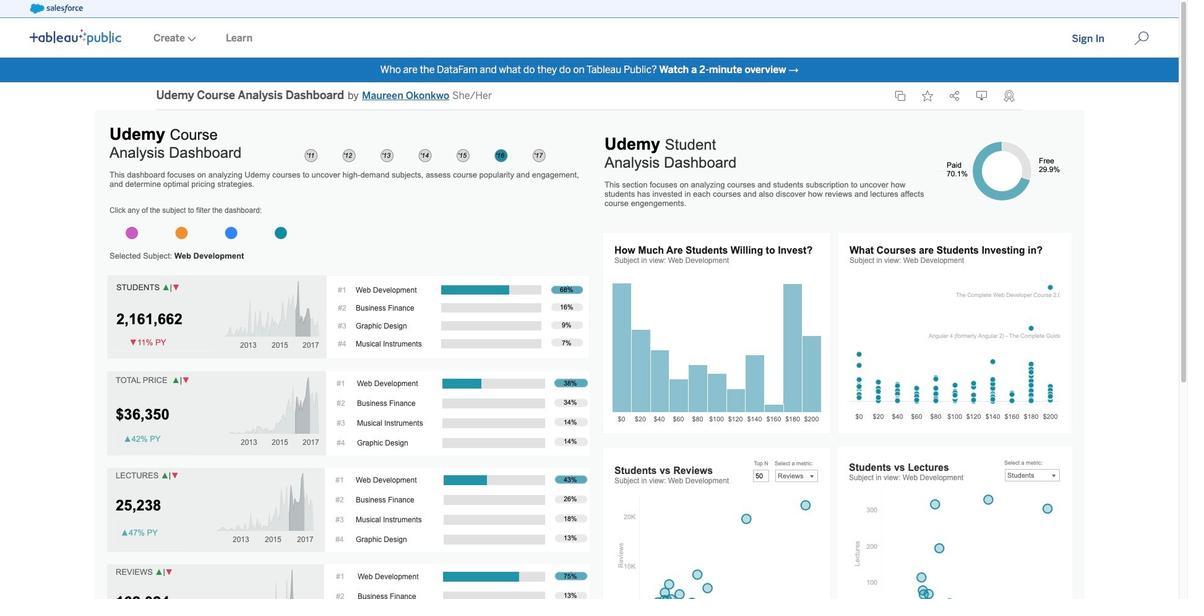Task type: vqa. For each thing, say whether or not it's contained in the screenshot.
Make a copy 'Icon'
yes



Task type: describe. For each thing, give the bounding box(es) containing it.
nominate for viz of the day image
[[1004, 90, 1015, 102]]

favorite button image
[[922, 90, 933, 102]]

salesforce logo image
[[30, 4, 83, 14]]

create image
[[185, 37, 196, 41]]

logo image
[[30, 29, 121, 45]]



Task type: locate. For each thing, give the bounding box(es) containing it.
go to search image
[[1120, 31, 1164, 46]]

make a copy image
[[895, 90, 906, 102]]



